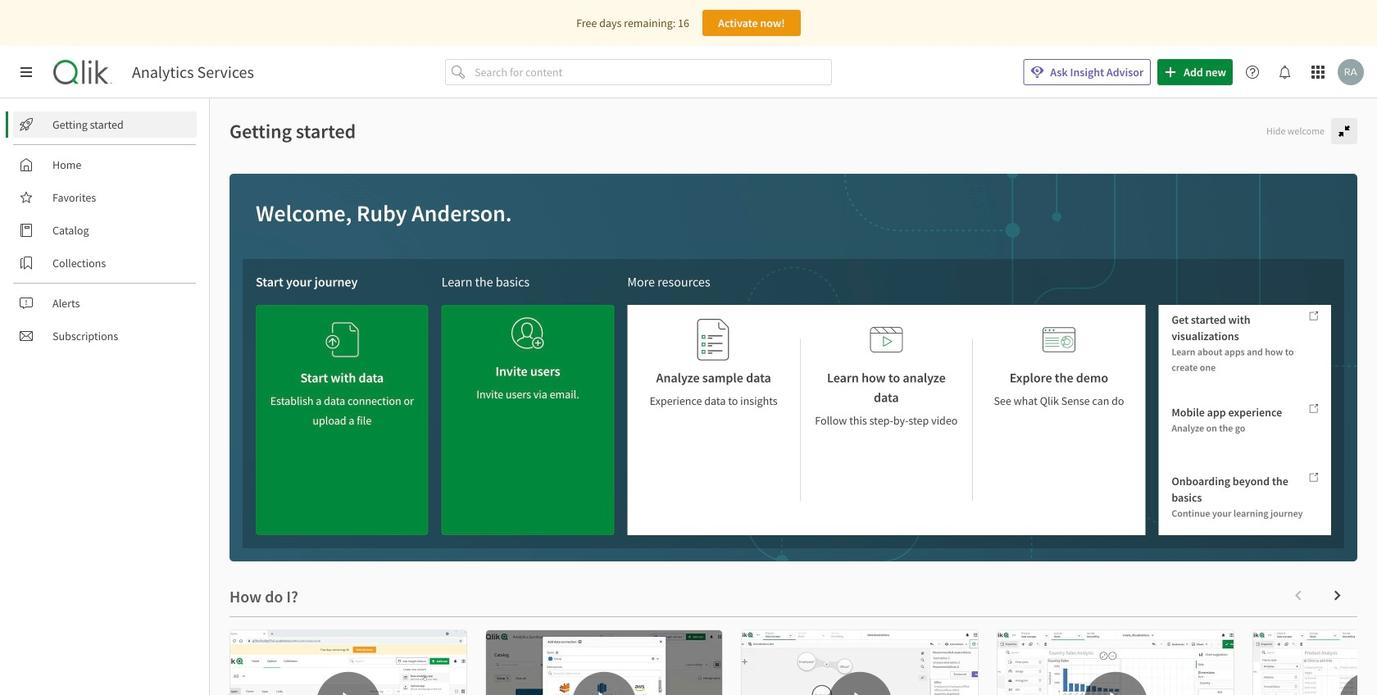 Task type: locate. For each thing, give the bounding box(es) containing it.
navigation pane element
[[0, 105, 209, 356]]

main content
[[210, 98, 1377, 695]]

hide welcome image
[[1338, 125, 1351, 138]]

start with data image
[[326, 318, 358, 361]]

ruby anderson image
[[1338, 59, 1364, 85]]

Search for content text field
[[471, 59, 832, 85]]

learn how to analyze data image
[[870, 318, 903, 361]]

explore the demo image
[[1043, 318, 1075, 361]]

analyze sample data image
[[697, 318, 730, 361]]



Task type: vqa. For each thing, say whether or not it's contained in the screenshot.
"Learn How To Analyze Data" image
yes



Task type: describe. For each thing, give the bounding box(es) containing it.
invite users image
[[511, 311, 544, 355]]

analytics services element
[[132, 62, 254, 82]]

close sidebar menu image
[[20, 66, 33, 79]]



